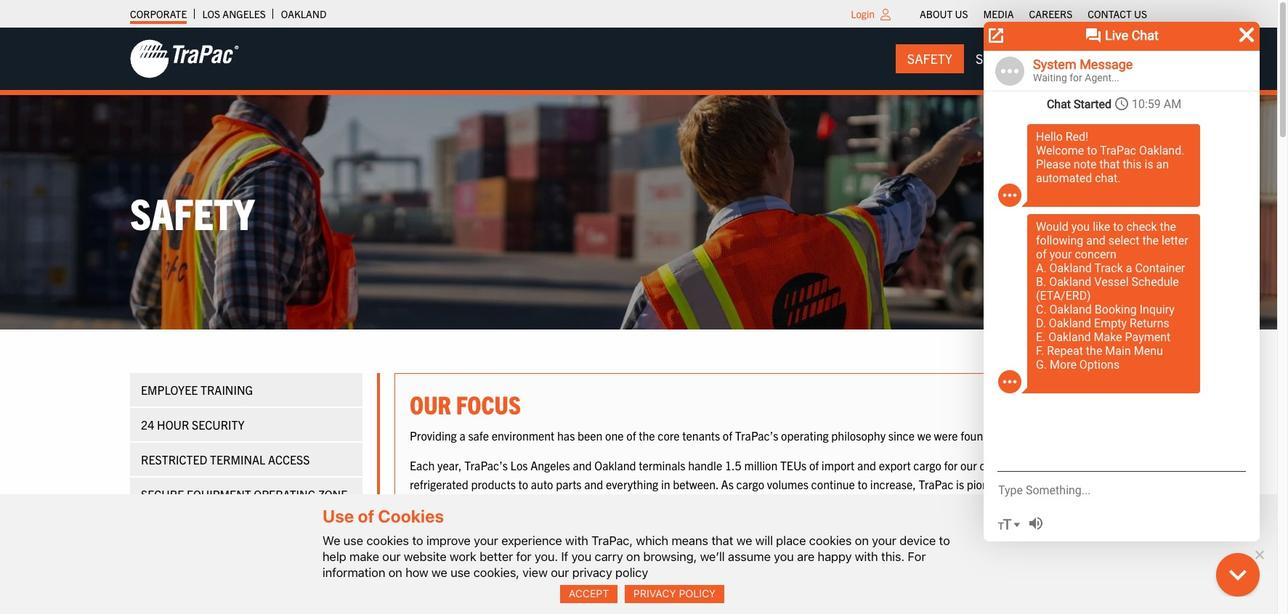 Task type: vqa. For each thing, say whether or not it's contained in the screenshot.
los to the top
yes



Task type: describe. For each thing, give the bounding box(es) containing it.
we
[[323, 534, 341, 549]]

at
[[803, 545, 819, 573]]

of right 'teus'
[[810, 459, 819, 473]]

1 vertical spatial with
[[855, 550, 878, 565]]

which
[[636, 534, 669, 549]]

the inside each year, trapac's los angeles and oakland terminals handle 1.5 million teus of import and export cargo for our customers, ranging from refrigerated products to auto parts and everything in between. as cargo volumes continue to increase, trapac is pioneering innovation that will enable us to continue moving cargo through our terminals quickly and safely. in order to ensure the safe transport of our customers' cargo as it enters and leaves our terminals, trapac has implemented a number of technologies and policies.
[[885, 496, 901, 510]]

menu bar containing safety
[[896, 44, 1159, 74]]

implemented
[[630, 515, 696, 529]]

integrated customs scanning link
[[130, 548, 363, 582]]

were
[[934, 429, 958, 443]]

we right 'for'
[[936, 545, 958, 573]]

use
[[323, 507, 354, 527]]

that inside each year, trapac's los angeles and oakland terminals handle 1.5 million teus of import and export cargo for our customers, ranging from refrigerated products to auto parts and everything in between. as cargo volumes continue to increase, trapac is pioneering innovation that will enable us to continue moving cargo through our terminals quickly and safely. in order to ensure the safe transport of our customers' cargo as it enters and leaves our terminals, trapac has implemented a number of technologies and policies.
[[1078, 477, 1098, 492]]

through
[[589, 496, 629, 510]]

0 vertical spatial the
[[639, 429, 655, 443]]

our down everything
[[631, 496, 648, 510]]

contact
[[1088, 7, 1132, 20]]

technology
[[712, 545, 799, 573]]

a inside each year, trapac's los angeles and oakland terminals handle 1.5 million teus of import and export cargo for our customers, ranging from refrigerated products to auto parts and everything in between. as cargo volumes continue to increase, trapac is pioneering innovation that will enable us to continue moving cargo through our terminals quickly and safely. in order to ensure the safe transport of our customers' cargo as it enters and leaves our terminals, trapac has implemented a number of technologies and policies.
[[699, 515, 705, 529]]

sustainability link
[[1038, 44, 1159, 74]]

delivery
[[268, 523, 319, 537]]

cargo
[[171, 523, 209, 537]]

website
[[404, 550, 447, 565]]

transport
[[928, 496, 974, 510]]

safe inside each year, trapac's los angeles and oakland terminals handle 1.5 million teus of import and export cargo for our customers, ranging from refrigerated products to auto parts and everything in between. as cargo volumes continue to increase, trapac is pioneering innovation that will enable us to continue moving cargo through our terminals quickly and safely. in order to ensure the safe transport of our customers' cargo as it enters and leaves our terminals, trapac has implemented a number of technologies and policies.
[[904, 496, 925, 510]]

policies.
[[849, 515, 891, 529]]

cargo down parts
[[559, 496, 587, 510]]

integrated customs scanning
[[141, 558, 324, 572]]

security
[[192, 418, 245, 433]]

1 vertical spatial on
[[627, 550, 640, 565]]

device
[[900, 534, 936, 549]]

and up parts
[[573, 459, 592, 473]]

1 your from the left
[[474, 534, 498, 549]]

since
[[889, 429, 915, 443]]

to right us
[[461, 496, 471, 510]]

enters
[[410, 515, 441, 529]]

moving
[[520, 496, 556, 510]]

0 vertical spatial use
[[344, 534, 363, 549]]

integrated
[[141, 558, 209, 572]]

parts
[[556, 477, 582, 492]]

angeles inside each year, trapac's los angeles and oakland terminals handle 1.5 million teus of import and export cargo for our customers, ranging from refrigerated products to auto parts and everything in between. as cargo volumes continue to increase, trapac is pioneering innovation that will enable us to continue moving cargo through our terminals quickly and safely. in order to ensure the safe transport of our customers' cargo as it enters and leaves our terminals, trapac has implemented a number of technologies and policies.
[[531, 459, 570, 473]]

place
[[776, 534, 806, 549]]

cookies
[[378, 507, 444, 527]]

2 you from the left
[[774, 550, 794, 565]]

and down us
[[444, 515, 463, 529]]

menu bar containing about us
[[913, 4, 1155, 24]]

in
[[794, 496, 804, 510]]

privacy policy
[[634, 588, 716, 601]]

1 horizontal spatial trapac
[[919, 477, 954, 492]]

0 vertical spatial on
[[855, 534, 869, 549]]

our up the is
[[961, 459, 977, 473]]

hour
[[157, 418, 189, 433]]

million
[[745, 459, 778, 473]]

24 hour security link
[[130, 409, 363, 442]]

us
[[446, 496, 458, 510]]

of right tenants
[[723, 429, 733, 443]]

order
[[806, 496, 833, 510]]

0 vertical spatial oakland
[[281, 7, 327, 20]]

safely.
[[760, 496, 791, 510]]

0 horizontal spatial with
[[566, 534, 589, 549]]

employee
[[141, 383, 198, 398]]

privacy policy link
[[625, 586, 725, 604]]

0 vertical spatial trapac's
[[735, 429, 779, 443]]

1 vertical spatial continue
[[473, 496, 517, 510]]

auto
[[531, 477, 553, 492]]

means
[[672, 534, 709, 549]]

cargo down the million
[[737, 477, 765, 492]]

improve
[[427, 534, 471, 549]]

trapac,
[[592, 534, 633, 549]]

los inside los angeles link
[[202, 7, 220, 20]]

and down order
[[828, 515, 846, 529]]

examine
[[963, 545, 1029, 573]]

restricted terminal access
[[141, 453, 310, 468]]

trapac's inside each year, trapac's los angeles and oakland terminals handle 1.5 million teus of import and export cargo for our customers, ranging from refrigerated products to auto parts and everything in between. as cargo volumes continue to increase, trapac is pioneering innovation that will enable us to continue moving cargo through our terminals quickly and safely. in order to ensure the safe transport of our customers' cargo as it enters and leaves our terminals, trapac has implemented a number of technologies and policies.
[[465, 459, 508, 473]]

oakland link
[[281, 4, 327, 24]]

for inside each year, trapac's los angeles and oakland terminals handle 1.5 million teus of import and export cargo for our customers, ranging from refrigerated products to auto parts and everything in between. as cargo volumes continue to increase, trapac is pioneering innovation that will enable us to continue moving cargo through our terminals quickly and safely. in order to ensure the safe transport of our customers' cargo as it enters and leaves our terminals, trapac has implemented a number of technologies and policies.
[[945, 459, 958, 473]]

how
[[406, 566, 429, 581]]

2 cookies from the left
[[810, 534, 852, 549]]

of inside use of cookies we use cookies to improve your experience with trapac, which means that we will place cookies on your device to help make our website work better for you. if you carry on browsing, we'll assume you are happy with this. for information on how we use cookies, view our privacy policy
[[358, 507, 375, 527]]

to left auto
[[519, 477, 528, 492]]

safety link
[[896, 44, 965, 74]]

safe cargo pick up & delivery link
[[130, 513, 363, 547]]

products
[[471, 477, 516, 492]]

safety menu item
[[896, 44, 965, 74]]

it
[[1111, 496, 1117, 510]]

volumes
[[767, 477, 809, 492]]

24
[[141, 418, 154, 433]]

that inside use of cookies we use cookies to improve your experience with trapac, which means that we will place cookies on your device to help make our website work better for you. if you carry on browsing, we'll assume you are happy with this. for information on how we use cookies, view our privacy policy
[[712, 534, 734, 549]]

policy
[[616, 566, 648, 581]]

0 horizontal spatial safety
[[130, 186, 255, 239]]

increase,
[[871, 477, 916, 492]]

secure equipment operating zone
[[141, 488, 348, 503]]

0 horizontal spatial has
[[557, 429, 575, 443]]

has inside each year, trapac's los angeles and oakland terminals handle 1.5 million teus of import and export cargo for our customers, ranging from refrigerated products to auto parts and everything in between. as cargo volumes continue to increase, trapac is pioneering innovation that will enable us to continue moving cargo through our terminals quickly and safely. in order to ensure the safe transport of our customers' cargo as it enters and leaves our terminals, trapac has implemented a number of technologies and policies.
[[609, 515, 627, 529]]

our down if
[[551, 566, 569, 581]]

more
[[1005, 429, 1031, 443]]

experience
[[502, 534, 562, 549]]

we down website
[[432, 566, 448, 581]]

this.
[[882, 550, 905, 565]]

1 you from the left
[[572, 550, 592, 565]]

oakland inside each year, trapac's los angeles and oakland terminals handle 1.5 million teus of import and export cargo for our customers, ranging from refrigerated products to auto parts and everything in between. as cargo volumes continue to increase, trapac is pioneering innovation that will enable us to continue moving cargo through our terminals quickly and safely. in order to ensure the safe transport of our customers' cargo as it enters and leaves our terminals, trapac has implemented a number of technologies and policies.
[[595, 459, 636, 473]]

technologies
[[761, 515, 825, 529]]

are
[[797, 550, 815, 565]]

work
[[450, 550, 477, 565]]

employee training
[[141, 383, 253, 398]]

founded
[[961, 429, 1003, 443]]

we up assume
[[737, 534, 753, 549]]

our
[[410, 389, 451, 420]]

zone
[[318, 488, 348, 503]]

environment
[[492, 429, 555, 443]]

accept
[[569, 588, 609, 601]]

each year, trapac's los angeles and oakland terminals handle 1.5 million teus of import and export cargo for our customers, ranging from refrigerated products to auto parts and everything in between. as cargo volumes continue to increase, trapac is pioneering innovation that will enable us to continue moving cargo through our terminals quickly and safely. in order to ensure the safe transport of our customers' cargo as it enters and leaves our terminals, trapac has implemented a number of technologies and policies.
[[410, 459, 1117, 529]]

been
[[578, 429, 603, 443]]

innovation
[[1023, 477, 1075, 492]]

ago.
[[1105, 429, 1126, 443]]

sustainability
[[1050, 50, 1148, 67]]

leaves
[[466, 515, 497, 529]]

corporate image
[[130, 39, 239, 79]]

to:
[[1076, 545, 1097, 573]]

is
[[957, 477, 965, 492]]

our focus
[[410, 389, 521, 420]]

0 vertical spatial safe
[[468, 429, 489, 443]]

and left safely.
[[738, 496, 757, 510]]

will inside use of cookies we use cookies to improve your experience with trapac, which means that we will place cookies on your device to help make our website work better for you. if you carry on browsing, we'll assume you are happy with this. for information on how we use cookies, view our privacy policy
[[756, 534, 773, 549]]

login link
[[851, 7, 875, 20]]

for inside use of cookies we use cookies to improve your experience with trapac, which means that we will place cookies on your device to help make our website work better for you. if you carry on browsing, we'll assume you are happy with this. for information on how we use cookies, view our privacy policy
[[516, 550, 532, 565]]



Task type: locate. For each thing, give the bounding box(es) containing it.
years
[[1075, 429, 1102, 443]]

our right make
[[383, 550, 401, 565]]

between.
[[673, 477, 719, 492]]

1 vertical spatial as
[[410, 545, 430, 573]]

menu bar up service
[[913, 4, 1155, 24]]

1 vertical spatial terminals
[[650, 496, 697, 510]]

0 vertical spatial continue
[[812, 477, 855, 492]]

1 horizontal spatial terminals,
[[853, 545, 932, 573]]

1 vertical spatial use
[[451, 566, 471, 581]]

for down experience
[[516, 550, 532, 565]]

corporate
[[130, 7, 187, 20]]

1 vertical spatial terminals,
[[853, 545, 932, 573]]

1 horizontal spatial with
[[855, 550, 878, 565]]

0 horizontal spatial terminals,
[[519, 515, 569, 529]]

in inside each year, trapac's los angeles and oakland terminals handle 1.5 million teus of import and export cargo for our customers, ranging from refrigerated products to auto parts and everything in between. as cargo volumes continue to increase, trapac is pioneering innovation that will enable us to continue moving cargo through our terminals quickly and safely. in order to ensure the safe transport of our customers' cargo as it enters and leaves our terminals, trapac has implemented a number of technologies and policies.
[[661, 477, 671, 492]]

0 horizontal spatial will
[[756, 534, 773, 549]]

up
[[239, 523, 254, 537]]

on
[[855, 534, 869, 549], [627, 550, 640, 565], [389, 566, 403, 581]]

2 horizontal spatial on
[[855, 534, 869, 549]]

1 horizontal spatial as
[[721, 477, 734, 492]]

contact us link
[[1088, 4, 1148, 24]]

us for contact us
[[1135, 7, 1148, 20]]

continue down import
[[812, 477, 855, 492]]

each
[[410, 459, 435, 473]]

login
[[851, 7, 875, 20]]

1 horizontal spatial angeles
[[531, 459, 570, 473]]

0 vertical spatial angeles
[[223, 7, 266, 20]]

ensure
[[848, 496, 882, 510]]

the left core
[[639, 429, 655, 443]]

privacy
[[634, 588, 676, 601]]

0 vertical spatial with
[[566, 534, 589, 549]]

angeles left oakland link
[[223, 7, 266, 20]]

1 vertical spatial menu bar
[[896, 44, 1159, 74]]

us right contact
[[1135, 7, 1148, 20]]

operating
[[254, 488, 316, 503]]

safe down focus at the bottom
[[468, 429, 489, 443]]

with left this.
[[855, 550, 878, 565]]

1 vertical spatial in
[[511, 545, 526, 573]]

safety inside menu item
[[908, 50, 953, 67]]

0 horizontal spatial cookies
[[367, 534, 409, 549]]

los inside each year, trapac's los angeles and oakland terminals handle 1.5 million teus of import and export cargo for our customers, ranging from refrigerated products to auto parts and everything in between. as cargo volumes continue to increase, trapac is pioneering innovation that will enable us to continue moving cargo through our terminals quickly and safely. in order to ensure the safe transport of our customers' cargo as it enters and leaves our terminals, trapac has implemented a number of technologies and policies.
[[511, 459, 528, 473]]

careers link
[[1030, 4, 1073, 24]]

menu bar down careers
[[896, 44, 1159, 74]]

service link
[[965, 44, 1038, 74]]

1 vertical spatial angeles
[[531, 459, 570, 473]]

0 horizontal spatial in
[[511, 545, 526, 573]]

view
[[523, 566, 548, 581]]

our right at
[[823, 545, 849, 573]]

restricted terminal access link
[[130, 444, 363, 477]]

of right use
[[358, 507, 375, 527]]

to up website
[[412, 534, 423, 549]]

and left export
[[858, 459, 877, 473]]

as we invest in new infrastructure and technology at our terminals, we examine ways to:
[[410, 545, 1097, 573]]

1 vertical spatial has
[[609, 515, 627, 529]]

will
[[1100, 477, 1117, 492], [756, 534, 773, 549]]

a right providing
[[460, 429, 466, 443]]

cookies up make
[[367, 534, 409, 549]]

0 vertical spatial safety
[[908, 50, 953, 67]]

access
[[268, 453, 310, 468]]

and up through
[[585, 477, 604, 492]]

cookies up 'happy'
[[810, 534, 852, 549]]

angeles
[[223, 7, 266, 20], [531, 459, 570, 473]]

core
[[658, 429, 680, 443]]

use of cookies we use cookies to improve your experience with trapac, which means that we will place cookies on your device to help make our website work better for you. if you carry on browsing, we'll assume you are happy with this. for information on how we use cookies, view our privacy policy
[[323, 507, 951, 581]]

philosophy
[[832, 429, 886, 443]]

to right device
[[939, 534, 951, 549]]

as down 1.5
[[721, 477, 734, 492]]

policy
[[679, 588, 716, 601]]

oakland up everything
[[595, 459, 636, 473]]

infrastructure
[[566, 545, 675, 573]]

providing
[[410, 429, 457, 443]]

los
[[202, 7, 220, 20], [511, 459, 528, 473]]

0 horizontal spatial us
[[955, 7, 969, 20]]

make
[[350, 550, 379, 565]]

0 vertical spatial menu bar
[[913, 4, 1155, 24]]

as down enters
[[410, 545, 430, 573]]

0 horizontal spatial los
[[202, 7, 220, 20]]

better
[[480, 550, 513, 565]]

terminals, inside each year, trapac's los angeles and oakland terminals handle 1.5 million teus of import and export cargo for our customers, ranging from refrigerated products to auto parts and everything in between. as cargo volumes continue to increase, trapac is pioneering innovation that will enable us to continue moving cargo through our terminals quickly and safely. in order to ensure the safe transport of our customers' cargo as it enters and leaves our terminals, trapac has implemented a number of technologies and policies.
[[519, 515, 569, 529]]

0 vertical spatial a
[[460, 429, 466, 443]]

and
[[573, 459, 592, 473], [858, 459, 877, 473], [585, 477, 604, 492], [738, 496, 757, 510], [444, 515, 463, 529], [828, 515, 846, 529], [679, 545, 708, 573]]

number
[[707, 515, 746, 529]]

1 vertical spatial oakland
[[595, 459, 636, 473]]

0 horizontal spatial trapac's
[[465, 459, 508, 473]]

safe down increase,
[[904, 496, 925, 510]]

training
[[201, 383, 253, 398]]

1 horizontal spatial for
[[945, 459, 958, 473]]

cargo left as
[[1066, 496, 1094, 510]]

0 horizontal spatial that
[[712, 534, 734, 549]]

1 vertical spatial trapac
[[572, 515, 607, 529]]

we right how
[[434, 545, 456, 573]]

los up corporate image
[[202, 7, 220, 20]]

30
[[1059, 429, 1073, 443]]

as
[[721, 477, 734, 492], [410, 545, 430, 573]]

information
[[323, 566, 385, 581]]

of down pioneering
[[976, 496, 986, 510]]

0 horizontal spatial angeles
[[223, 7, 266, 20]]

1 vertical spatial a
[[699, 515, 705, 529]]

1 horizontal spatial los
[[511, 459, 528, 473]]

of right one
[[627, 429, 636, 443]]

trapac up transport
[[919, 477, 954, 492]]

than
[[1034, 429, 1056, 443]]

year,
[[438, 459, 462, 473]]

oakland right los angeles link
[[281, 7, 327, 20]]

1 horizontal spatial on
[[627, 550, 640, 565]]

in left new at the left bottom of page
[[511, 545, 526, 573]]

you down place
[[774, 550, 794, 565]]

service
[[976, 50, 1027, 67]]

us for about us
[[955, 7, 969, 20]]

for
[[908, 550, 926, 565]]

0 vertical spatial trapac
[[919, 477, 954, 492]]

1 horizontal spatial safety
[[908, 50, 953, 67]]

about us link
[[920, 4, 969, 24]]

trapac down through
[[572, 515, 607, 529]]

1 horizontal spatial the
[[885, 496, 901, 510]]

0 horizontal spatial you
[[572, 550, 592, 565]]

0 horizontal spatial your
[[474, 534, 498, 549]]

0 vertical spatial will
[[1100, 477, 1117, 492]]

focus
[[456, 389, 521, 420]]

has up trapac,
[[609, 515, 627, 529]]

the down increase,
[[885, 496, 901, 510]]

your up this.
[[872, 534, 897, 549]]

0 vertical spatial terminals,
[[519, 515, 569, 529]]

pioneering
[[967, 477, 1020, 492]]

trapac's up the million
[[735, 429, 779, 443]]

cookies,
[[474, 566, 520, 581]]

0 horizontal spatial use
[[344, 534, 363, 549]]

0 vertical spatial for
[[945, 459, 958, 473]]

cargo right export
[[914, 459, 942, 473]]

0 horizontal spatial as
[[410, 545, 430, 573]]

1 horizontal spatial trapac's
[[735, 429, 779, 443]]

on down policies.
[[855, 534, 869, 549]]

angeles up auto
[[531, 459, 570, 473]]

terminal
[[210, 453, 266, 468]]

1 vertical spatial safety
[[130, 186, 255, 239]]

0 horizontal spatial safe
[[468, 429, 489, 443]]

us right "about"
[[955, 7, 969, 20]]

and up policy
[[679, 545, 708, 573]]

use
[[344, 534, 363, 549], [451, 566, 471, 581]]

1 horizontal spatial will
[[1100, 477, 1117, 492]]

0 horizontal spatial for
[[516, 550, 532, 565]]

cookies
[[367, 534, 409, 549], [810, 534, 852, 549]]

tenants
[[683, 429, 720, 443]]

0 horizontal spatial the
[[639, 429, 655, 443]]

on up policy
[[627, 550, 640, 565]]

los angeles link
[[202, 4, 266, 24]]

that down "from"
[[1078, 477, 1098, 492]]

1 horizontal spatial has
[[609, 515, 627, 529]]

2 your from the left
[[872, 534, 897, 549]]

as inside each year, trapac's los angeles and oakland terminals handle 1.5 million teus of import and export cargo for our customers, ranging from refrigerated products to auto parts and everything in between. as cargo volumes continue to increase, trapac is pioneering innovation that will enable us to continue moving cargo through our terminals quickly and safely. in order to ensure the safe transport of our customers' cargo as it enters and leaves our terminals, trapac has implemented a number of technologies and policies.
[[721, 477, 734, 492]]

0 horizontal spatial continue
[[473, 496, 517, 510]]

trapac's up products
[[465, 459, 508, 473]]

you right if
[[572, 550, 592, 565]]

continue down products
[[473, 496, 517, 510]]

1 horizontal spatial that
[[1078, 477, 1098, 492]]

1 horizontal spatial oakland
[[595, 459, 636, 473]]

that up 'we'll'
[[712, 534, 734, 549]]

of right number
[[749, 515, 759, 529]]

our down pioneering
[[989, 496, 1005, 510]]

0 vertical spatial as
[[721, 477, 734, 492]]

safe cargo pick up & delivery
[[141, 523, 319, 537]]

1 us from the left
[[955, 7, 969, 20]]

light image
[[881, 9, 891, 20]]

for up the is
[[945, 459, 958, 473]]

terminals
[[639, 459, 686, 473], [650, 496, 697, 510]]

new
[[530, 545, 562, 573]]

will up "it"
[[1100, 477, 1117, 492]]

menu bar
[[913, 4, 1155, 24], [896, 44, 1159, 74]]

privacy
[[573, 566, 613, 581]]

1 horizontal spatial continue
[[812, 477, 855, 492]]

1 horizontal spatial us
[[1135, 7, 1148, 20]]

to right order
[[836, 496, 846, 510]]

providing a safe environment has been one of the core tenants of trapac's operating philosophy since we were founded more than 30 years ago.
[[410, 429, 1126, 443]]

the
[[639, 429, 655, 443], [885, 496, 901, 510]]

0 vertical spatial has
[[557, 429, 575, 443]]

export
[[879, 459, 911, 473]]

about
[[920, 7, 953, 20]]

1 horizontal spatial safe
[[904, 496, 925, 510]]

1 vertical spatial will
[[756, 534, 773, 549]]

we left were
[[918, 429, 932, 443]]

2 us from the left
[[1135, 7, 1148, 20]]

terminals, down moving at the left bottom of the page
[[519, 515, 569, 529]]

0 horizontal spatial a
[[460, 429, 466, 443]]

safe
[[468, 429, 489, 443], [904, 496, 925, 510]]

no image
[[1252, 548, 1267, 562]]

in left between.
[[661, 477, 671, 492]]

safety
[[908, 50, 953, 67], [130, 186, 255, 239]]

we'll
[[700, 550, 725, 565]]

1 horizontal spatial use
[[451, 566, 471, 581]]

happy
[[818, 550, 852, 565]]

0 vertical spatial that
[[1078, 477, 1098, 492]]

has
[[557, 429, 575, 443], [609, 515, 627, 529]]

los down environment
[[511, 459, 528, 473]]

1 vertical spatial safe
[[904, 496, 925, 510]]

0 vertical spatial los
[[202, 7, 220, 20]]

1 vertical spatial trapac's
[[465, 459, 508, 473]]

1 horizontal spatial your
[[872, 534, 897, 549]]

0 vertical spatial terminals
[[639, 459, 686, 473]]

on left how
[[389, 566, 403, 581]]

one
[[606, 429, 624, 443]]

as
[[1097, 496, 1108, 510]]

1 vertical spatial los
[[511, 459, 528, 473]]

1 horizontal spatial a
[[699, 515, 705, 529]]

terminals up implemented
[[650, 496, 697, 510]]

about us
[[920, 7, 969, 20]]

our right leaves
[[500, 515, 516, 529]]

use down work
[[451, 566, 471, 581]]

secure
[[141, 488, 184, 503]]

will inside each year, trapac's los angeles and oakland terminals handle 1.5 million teus of import and export cargo for our customers, ranging from refrigerated products to auto parts and everything in between. as cargo volumes continue to increase, trapac is pioneering innovation that will enable us to continue moving cargo through our terminals quickly and safely. in order to ensure the safe transport of our customers' cargo as it enters and leaves our terminals, trapac has implemented a number of technologies and policies.
[[1100, 477, 1117, 492]]

0 vertical spatial in
[[661, 477, 671, 492]]

1 horizontal spatial cookies
[[810, 534, 852, 549]]

1 horizontal spatial you
[[774, 550, 794, 565]]

0 horizontal spatial trapac
[[572, 515, 607, 529]]

customers,
[[980, 459, 1036, 473]]

0 horizontal spatial oakland
[[281, 7, 327, 20]]

1 horizontal spatial in
[[661, 477, 671, 492]]

use up make
[[344, 534, 363, 549]]

has left the been
[[557, 429, 575, 443]]

refrigerated
[[410, 477, 469, 492]]

1 vertical spatial for
[[516, 550, 532, 565]]

to up ensure
[[858, 477, 868, 492]]

1 vertical spatial that
[[712, 534, 734, 549]]

will up assume
[[756, 534, 773, 549]]

us
[[955, 7, 969, 20], [1135, 7, 1148, 20]]

1 cookies from the left
[[367, 534, 409, 549]]

0 horizontal spatial on
[[389, 566, 403, 581]]

media
[[984, 7, 1014, 20]]

2 vertical spatial on
[[389, 566, 403, 581]]

24 hour security
[[141, 418, 245, 433]]

your up the better
[[474, 534, 498, 549]]

terminals, down policies.
[[853, 545, 932, 573]]

los angeles
[[202, 7, 266, 20]]

terminals down core
[[639, 459, 686, 473]]

safe
[[141, 523, 168, 537]]

equipment
[[187, 488, 251, 503]]

1.5
[[725, 459, 742, 473]]

quickly
[[700, 496, 735, 510]]

a up means
[[699, 515, 705, 529]]

assume
[[728, 550, 771, 565]]

1 vertical spatial the
[[885, 496, 901, 510]]

with up if
[[566, 534, 589, 549]]



